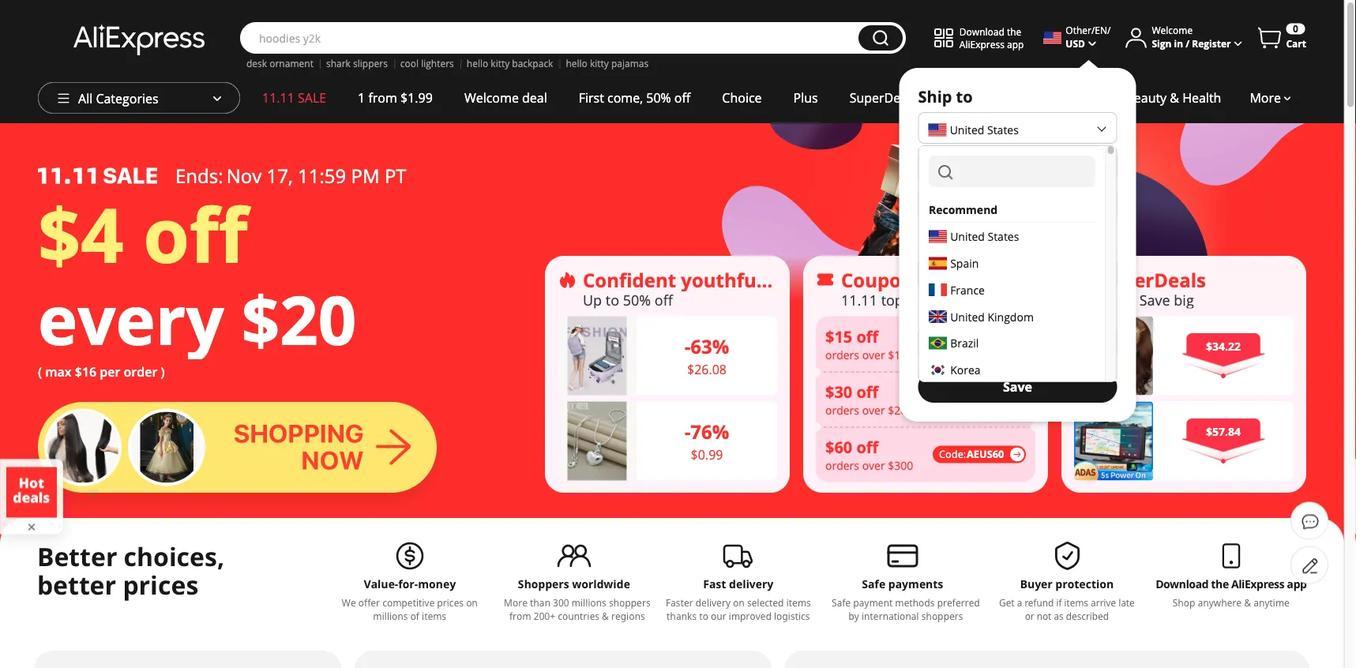 Task type: describe. For each thing, give the bounding box(es) containing it.
0 cart
[[1287, 22, 1307, 50]]

$20
[[242, 273, 357, 365]]

health
[[1183, 89, 1222, 106]]

$60 off orders over $300
[[826, 436, 914, 473]]

coupon codes
[[842, 267, 973, 293]]

usd
[[1066, 37, 1086, 50]]

11.11 sale
[[262, 89, 326, 106]]

orders for $15
[[826, 347, 860, 362]]

beauty & health link
[[1111, 82, 1238, 114]]

beauty
[[1126, 89, 1167, 106]]

&
[[1171, 89, 1180, 106]]

1 from $1.99 link
[[342, 82, 449, 114]]

off for $4 off
[[143, 183, 248, 285]]

11:59
[[298, 163, 346, 188]]

1 states from the top
[[988, 123, 1019, 138]]

hoodies y2k text field
[[251, 30, 851, 46]]

the
[[1008, 25, 1022, 38]]

pop picture image
[[6, 467, 57, 518]]

codes
[[919, 267, 973, 293]]

sale
[[298, 89, 326, 106]]

plus link
[[778, 82, 834, 114]]

en
[[1096, 24, 1108, 37]]

big
[[1175, 290, 1195, 310]]

korea
[[950, 363, 981, 378]]

hello for hello kitty backpack
[[467, 57, 489, 70]]

every $20 ( max $16 per order )
[[38, 273, 357, 381]]

superdeals for superdeals 11.11 save big
[[1100, 267, 1207, 293]]

save inside superdeals 11.11 save big
[[1140, 290, 1171, 310]]

$34.22 link
[[1075, 316, 1294, 395]]

$100
[[889, 347, 914, 362]]

aeus15
[[967, 337, 1005, 351]]

aliexpress
[[960, 37, 1005, 50]]

lighters
[[421, 57, 454, 70]]

styles
[[768, 267, 823, 293]]

orders for $60
[[826, 458, 860, 473]]

pajamas
[[612, 57, 649, 70]]

first come, 50% off
[[579, 89, 691, 106]]

cool lighters
[[401, 57, 454, 70]]

welcome deal
[[465, 89, 547, 106]]

coupon bg image
[[816, 316, 1036, 482]]

confident
[[583, 267, 677, 293]]

$30 off orders over $200
[[826, 381, 914, 418]]

top
[[882, 290, 904, 310]]

1 horizontal spatial (
[[953, 336, 956, 351]]

first
[[579, 89, 604, 106]]

code: aeus60
[[940, 448, 1005, 462]]

spain
[[950, 256, 979, 271]]

backpack
[[512, 57, 554, 70]]

english
[[929, 267, 966, 282]]

$4 off
[[38, 183, 248, 285]]

$4
[[38, 183, 124, 285]]

- for 63%
[[685, 334, 691, 359]]

choice
[[723, 89, 762, 106]]

superdeals 11.11 save big
[[1100, 267, 1207, 310]]

deal
[[522, 89, 547, 106]]

aeus60
[[967, 448, 1005, 462]]

aeus30
[[967, 392, 1005, 406]]

christmas
[[949, 89, 1008, 106]]

nov
[[227, 163, 262, 188]]

every
[[38, 273, 224, 365]]

/ for in
[[1186, 37, 1190, 50]]

1 united from the top
[[950, 123, 985, 138]]

france
[[950, 283, 985, 298]]

2 states from the top
[[988, 229, 1019, 244]]

11.11 inside superdeals 11.11 save big
[[1100, 290, 1136, 310]]

$34.22
[[1207, 339, 1242, 354]]

code: for $60 off
[[940, 448, 967, 462]]

icon image for confident youthful styles
[[558, 271, 577, 290]]

ends:
[[175, 163, 223, 188]]

ends: nov 17, 11:59 pm pt
[[175, 163, 407, 188]]

recommend
[[929, 202, 998, 217]]

2 alabama from the top
[[929, 197, 974, 212]]

$57.84
[[1207, 424, 1242, 439]]

united kingdom
[[950, 309, 1034, 324]]

come,
[[608, 89, 643, 106]]

hello for hello kitty pajamas
[[566, 57, 588, 70]]

hello kitty pajamas
[[566, 57, 649, 70]]

code: for $30 off
[[940, 392, 967, 406]]

beauty & health
[[1126, 89, 1222, 106]]

pm
[[351, 163, 380, 188]]

orders for $30
[[826, 403, 860, 418]]

sign in / register
[[1153, 37, 1232, 50]]

11.11 sale link
[[247, 82, 342, 114]]

63%
[[691, 334, 730, 359]]

app
[[1008, 37, 1025, 50]]

$200
[[889, 403, 914, 418]]

eur
[[929, 336, 950, 351]]

/ for en
[[1108, 24, 1112, 37]]

$15
[[826, 326, 853, 347]]

in
[[1175, 37, 1184, 50]]

11.11 for 11.11 top discounts
[[842, 290, 878, 310]]

- for 76%
[[685, 419, 691, 445]]

shark slippers link
[[326, 57, 388, 70]]



Task type: locate. For each thing, give the bounding box(es) containing it.
over inside $15 off orders over $100
[[863, 347, 886, 362]]

2 orders from the top
[[826, 403, 860, 418]]

kitty for backpack
[[491, 57, 510, 70]]

united states up spain
[[950, 229, 1019, 244]]

ship
[[919, 85, 953, 107]]

first come, 50% off link
[[563, 82, 707, 114]]

17,
[[267, 163, 293, 188]]

0
[[1294, 22, 1299, 35]]

superdeals
[[850, 89, 917, 106], [1100, 267, 1207, 293]]

welcome up beauty & health
[[1153, 24, 1194, 37]]

None field
[[929, 156, 1096, 187]]

per
[[100, 364, 120, 381]]

1 vertical spatial code:
[[940, 392, 967, 406]]

$26.08
[[688, 361, 727, 378]]

3 united from the top
[[950, 309, 985, 324]]

( right eur
[[953, 336, 956, 351]]

over left $100 on the right of page
[[863, 347, 886, 362]]

0 vertical spatial superdeals
[[850, 89, 917, 106]]

superdeals for superdeals
[[850, 89, 917, 106]]

up to 50% off
[[583, 290, 673, 310]]

to for ship
[[957, 85, 973, 107]]

0 vertical spatial (
[[953, 336, 956, 351]]

) right order
[[161, 364, 165, 381]]

language
[[919, 231, 995, 252]]

2 kitty from the left
[[590, 57, 609, 70]]

alabama up recommend
[[929, 159, 974, 174]]

product image image
[[568, 316, 627, 395], [1075, 316, 1154, 395], [568, 402, 627, 481], [1075, 402, 1154, 481]]

discounts
[[908, 290, 971, 310]]

united down christmas link
[[950, 123, 985, 138]]

united up spain
[[950, 229, 985, 244]]

1 vertical spatial )
[[161, 364, 165, 381]]

to right "up"
[[606, 290, 620, 310]]

superdeals link
[[834, 82, 933, 114]]

eur ( euro )
[[929, 336, 989, 351]]

hello kitty pajamas link
[[566, 57, 649, 70]]

united
[[950, 123, 985, 138], [950, 229, 985, 244], [950, 309, 985, 324]]

50% for to
[[623, 290, 651, 310]]

choice link
[[707, 82, 778, 114]]

1 vertical spatial states
[[988, 229, 1019, 244]]

11.11 left "top"
[[842, 290, 878, 310]]

ornament
[[270, 57, 314, 70]]

0 horizontal spatial hello
[[467, 57, 489, 70]]

save down aeus15
[[1004, 379, 1033, 396]]

0 horizontal spatial )
[[161, 364, 165, 381]]

0 horizontal spatial superdeals
[[850, 89, 917, 106]]

0 vertical spatial orders
[[826, 347, 860, 362]]

2 horizontal spatial 11.11
[[1100, 290, 1136, 310]]

1 horizontal spatial superdeals
[[1100, 267, 1207, 293]]

1 vertical spatial united
[[950, 229, 985, 244]]

0 vertical spatial )
[[986, 336, 989, 351]]

code: aeus15
[[940, 337, 1005, 351]]

hello down the hoodies y2k text box
[[566, 57, 588, 70]]

1 icon image from the left
[[558, 271, 577, 290]]

save left "big" at the top right of the page
[[1140, 290, 1171, 310]]

welcome down the hello kitty backpack
[[465, 89, 519, 106]]

kitty left pajamas
[[590, 57, 609, 70]]

welcome for welcome
[[1153, 24, 1194, 37]]

2 vertical spatial over
[[863, 458, 886, 473]]

2 over from the top
[[863, 403, 886, 418]]

max
[[45, 364, 72, 381]]

welcome deal link
[[449, 82, 563, 114]]

2 united from the top
[[950, 229, 985, 244]]

kitty
[[491, 57, 510, 70], [590, 57, 609, 70]]

1 horizontal spatial kitty
[[590, 57, 609, 70]]

1 horizontal spatial 11.11
[[842, 290, 878, 310]]

0 vertical spatial code:
[[940, 337, 967, 351]]

off
[[675, 89, 691, 106], [143, 183, 248, 285], [655, 290, 673, 310], [857, 326, 879, 347], [857, 381, 879, 403], [857, 436, 879, 458]]

confident youthful styles
[[583, 267, 823, 293]]

1 horizontal spatial save
[[1140, 290, 1171, 310]]

0 horizontal spatial welcome
[[465, 89, 519, 106]]

slippers
[[353, 57, 388, 70]]

over inside $60 off orders over $300
[[863, 458, 886, 473]]

(
[[953, 336, 956, 351], [38, 364, 42, 381]]

2 vertical spatial orders
[[826, 458, 860, 473]]

0 vertical spatial alabama
[[929, 159, 974, 174]]

1 vertical spatial -
[[685, 419, 691, 445]]

other/ en /
[[1066, 24, 1112, 37]]

1 vertical spatial to
[[606, 290, 620, 310]]

1 code: from the top
[[940, 337, 967, 351]]

0 vertical spatial -
[[685, 334, 691, 359]]

0 vertical spatial to
[[957, 85, 973, 107]]

3 orders from the top
[[826, 458, 860, 473]]

orders inside $15 off orders over $100
[[826, 347, 860, 362]]

currency
[[919, 300, 990, 322]]

icon image left confident
[[558, 271, 577, 290]]

1 horizontal spatial hello
[[566, 57, 588, 70]]

kitty for pajamas
[[590, 57, 609, 70]]

0 vertical spatial save
[[1140, 290, 1171, 310]]

icon image left the coupon
[[816, 271, 835, 290]]

superdeals inside "link"
[[850, 89, 917, 106]]

0 vertical spatial welcome
[[1153, 24, 1194, 37]]

alabama up language
[[929, 197, 974, 212]]

- up the $26.08
[[685, 334, 691, 359]]

cool
[[401, 57, 419, 70]]

/
[[1108, 24, 1112, 37], [1186, 37, 1190, 50]]

- inside -63% $26.08
[[685, 334, 691, 359]]

/ right in
[[1186, 37, 1190, 50]]

11.11 top discounts
[[842, 290, 971, 310]]

united states down christmas link
[[950, 123, 1019, 138]]

1 hello from the left
[[467, 57, 489, 70]]

$57.84 link
[[1075, 402, 1294, 481]]

orders up $60
[[826, 403, 860, 418]]

to right "ship" on the top right of page
[[957, 85, 973, 107]]

1 kitty from the left
[[491, 57, 510, 70]]

icon image for coupon codes
[[816, 271, 835, 290]]

all
[[78, 90, 93, 107]]

-63% $26.08
[[685, 334, 730, 378]]

0 horizontal spatial /
[[1108, 24, 1112, 37]]

other/
[[1066, 24, 1096, 37]]

download
[[960, 25, 1005, 38]]

desk ornament link
[[247, 57, 314, 70]]

cart
[[1287, 37, 1307, 50]]

1 horizontal spatial welcome
[[1153, 24, 1194, 37]]

0 vertical spatial united
[[950, 123, 985, 138]]

1 vertical spatial alabama
[[929, 197, 974, 212]]

off inside $15 off orders over $100
[[857, 326, 879, 347]]

1 horizontal spatial icon image
[[816, 271, 835, 290]]

76%
[[691, 419, 730, 445]]

order
[[124, 364, 158, 381]]

euro
[[959, 336, 983, 351]]

off for $30 off orders over $200
[[857, 381, 879, 403]]

50% right "up"
[[623, 290, 651, 310]]

0 vertical spatial over
[[863, 347, 886, 362]]

to
[[957, 85, 973, 107], [606, 290, 620, 310]]

$30
[[826, 381, 853, 403]]

over inside the $30 off orders over $200
[[863, 403, 886, 418]]

( left max
[[38, 364, 42, 381]]

1
[[358, 89, 365, 106]]

2 - from the top
[[685, 419, 691, 445]]

1 vertical spatial 50%
[[623, 290, 651, 310]]

None button
[[859, 25, 903, 51]]

/ right the other/
[[1108, 24, 1112, 37]]

1 vertical spatial superdeals
[[1100, 267, 1207, 293]]

hello kitty backpack link
[[467, 57, 554, 70]]

2 united states from the top
[[950, 229, 1019, 244]]

over
[[863, 347, 886, 362], [863, 403, 886, 418], [863, 458, 886, 473]]

hello right lighters
[[467, 57, 489, 70]]

2 hello from the left
[[566, 57, 588, 70]]

) inside every $20 ( max $16 per order )
[[161, 364, 165, 381]]

1 horizontal spatial )
[[986, 336, 989, 351]]

$1.99
[[401, 89, 433, 106]]

states down recommend
[[988, 229, 1019, 244]]

code: aeus30
[[940, 392, 1005, 406]]

11.11 left sale
[[262, 89, 295, 106]]

1 united states from the top
[[950, 123, 1019, 138]]

2 vertical spatial united
[[950, 309, 985, 324]]

1 vertical spatial (
[[38, 364, 42, 381]]

-76% $0.99
[[685, 419, 730, 463]]

over for $15 off
[[863, 347, 886, 362]]

desk
[[247, 57, 267, 70]]

kitty left backpack
[[491, 57, 510, 70]]

hello
[[467, 57, 489, 70], [566, 57, 588, 70]]

50%
[[647, 89, 672, 106], [623, 290, 651, 310]]

) right euro
[[986, 336, 989, 351]]

2 code: from the top
[[940, 392, 967, 406]]

close image
[[25, 521, 38, 534]]

0 horizontal spatial kitty
[[491, 57, 510, 70]]

2 icon image from the left
[[816, 271, 835, 290]]

1 vertical spatial orders
[[826, 403, 860, 418]]

1 vertical spatial united states
[[950, 229, 1019, 244]]

over left $200
[[863, 403, 886, 418]]

( inside every $20 ( max $16 per order )
[[38, 364, 42, 381]]

1 over from the top
[[863, 347, 886, 362]]

over for $60 off
[[863, 458, 886, 473]]

welcome
[[1153, 24, 1194, 37], [465, 89, 519, 106]]

$0.99
[[691, 446, 723, 463]]

11.11 for 11.11 sale
[[262, 89, 295, 106]]

1 horizontal spatial /
[[1186, 37, 1190, 50]]

states down christmas link
[[988, 123, 1019, 138]]

2 vertical spatial code:
[[940, 448, 967, 462]]

off for $60 off orders over $300
[[857, 436, 879, 458]]

1 vertical spatial over
[[863, 403, 886, 418]]

orders
[[826, 347, 860, 362], [826, 403, 860, 418], [826, 458, 860, 473]]

1 orders from the top
[[826, 347, 860, 362]]

icon image
[[558, 271, 577, 290], [816, 271, 835, 290]]

)
[[986, 336, 989, 351], [161, 364, 165, 381]]

0 vertical spatial 50%
[[647, 89, 672, 106]]

to for up
[[606, 290, 620, 310]]

0 horizontal spatial 11.11
[[262, 89, 295, 106]]

off inside the $30 off orders over $200
[[857, 381, 879, 403]]

over left $300 in the right bottom of the page
[[863, 458, 886, 473]]

more
[[1251, 89, 1282, 106]]

orders inside $60 off orders over $300
[[826, 458, 860, 473]]

$15 off orders over $100
[[826, 326, 914, 362]]

off inside $60 off orders over $300
[[857, 436, 879, 458]]

- inside -76% $0.99
[[685, 419, 691, 445]]

cool lighters link
[[401, 57, 454, 70]]

brazil
[[950, 336, 979, 351]]

3 over from the top
[[863, 458, 886, 473]]

11.11 left "big" at the top right of the page
[[1100, 290, 1136, 310]]

ship to
[[919, 85, 973, 107]]

from
[[369, 89, 397, 106]]

1 alabama from the top
[[929, 159, 974, 174]]

united down france
[[950, 309, 985, 324]]

orders inside the $30 off orders over $200
[[826, 403, 860, 418]]

1 - from the top
[[685, 334, 691, 359]]

plus
[[794, 89, 818, 106]]

3 code: from the top
[[940, 448, 967, 462]]

1 vertical spatial save
[[1004, 379, 1033, 396]]

orders left $300 in the right bottom of the page
[[826, 458, 860, 473]]

1 horizontal spatial to
[[957, 85, 973, 107]]

register
[[1193, 37, 1232, 50]]

alabama
[[929, 159, 974, 174], [929, 197, 974, 212]]

0 horizontal spatial icon image
[[558, 271, 577, 290]]

0 horizontal spatial save
[[1004, 379, 1033, 396]]

0 vertical spatial states
[[988, 123, 1019, 138]]

welcome for welcome deal
[[465, 89, 519, 106]]

kingdom
[[988, 309, 1034, 324]]

shark slippers
[[326, 57, 388, 70]]

desk ornament
[[247, 57, 314, 70]]

0 horizontal spatial to
[[606, 290, 620, 310]]

1 vertical spatial welcome
[[465, 89, 519, 106]]

0 vertical spatial united states
[[950, 123, 1019, 138]]

1 from $1.99
[[358, 89, 433, 106]]

0 horizontal spatial (
[[38, 364, 42, 381]]

50% right come,
[[647, 89, 672, 106]]

welcome inside welcome deal link
[[465, 89, 519, 106]]

orders up the $30
[[826, 347, 860, 362]]

off for $15 off orders over $100
[[857, 326, 879, 347]]

over for $30 off
[[863, 403, 886, 418]]

50% for come,
[[647, 89, 672, 106]]

- down the $26.08
[[685, 419, 691, 445]]



Task type: vqa. For each thing, say whether or not it's contained in the screenshot.
off related to $4 off
yes



